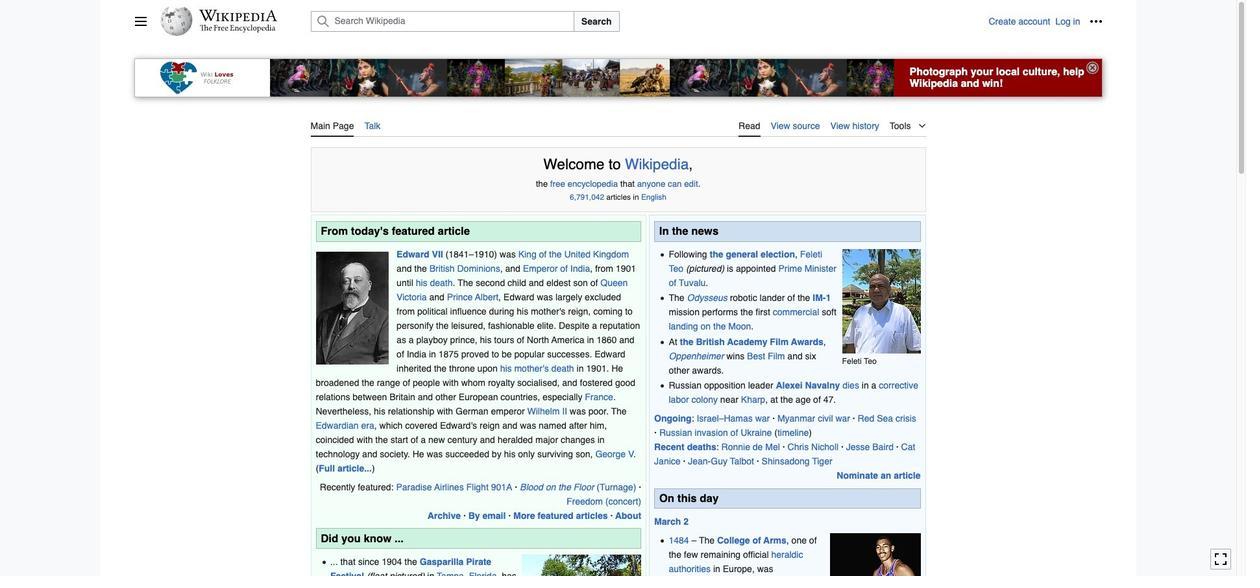 Task type: describe. For each thing, give the bounding box(es) containing it.
feleti teo in 2016 image
[[842, 249, 921, 354]]

float at the gasparilla pirate festival image
[[522, 555, 641, 576]]

personal tools navigation
[[989, 11, 1106, 32]]

menu image
[[134, 15, 147, 28]]

wikipedia image
[[199, 10, 277, 21]]

edward vii image
[[316, 252, 389, 365]]



Task type: locate. For each thing, give the bounding box(es) containing it.
None search field
[[295, 11, 989, 32]]

hide image
[[1087, 62, 1099, 74]]

fullscreen image
[[1215, 553, 1227, 566]]

main content
[[134, 113, 1103, 576]]

the free encyclopedia image
[[200, 25, 276, 33]]

wilt chamberlain image
[[830, 533, 921, 576]]

log in and more options image
[[1090, 15, 1103, 28]]

Search Wikipedia search field
[[311, 11, 574, 32]]



Task type: vqa. For each thing, say whether or not it's contained in the screenshot.
Orix
no



